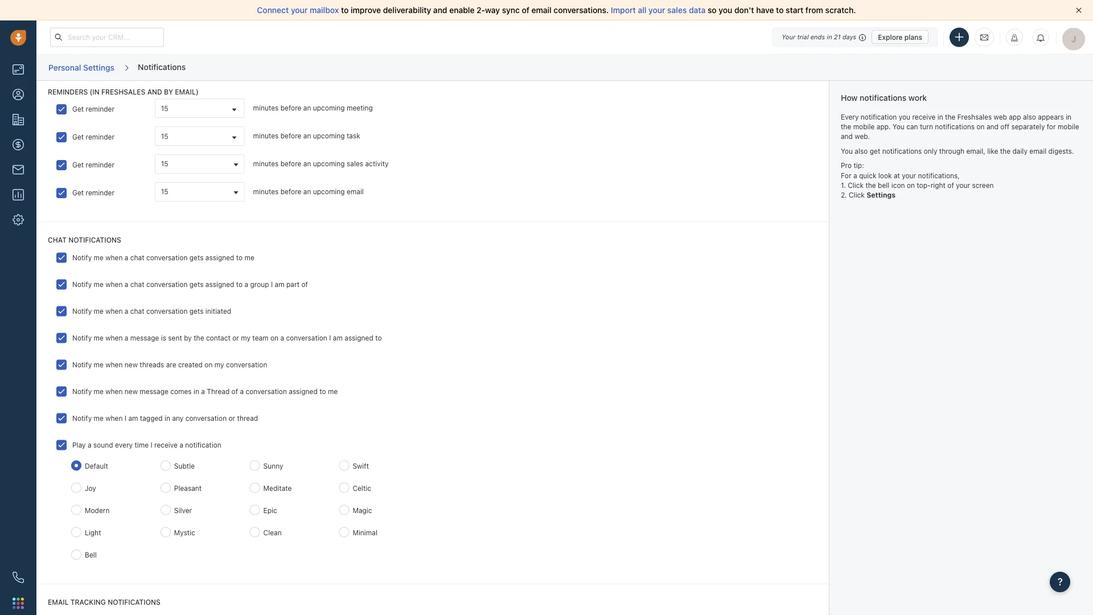 Task type: describe. For each thing, give the bounding box(es) containing it.
screen
[[972, 181, 994, 189]]

notify for notify me when new message comes in a thread of a conversation assigned to me
[[72, 387, 92, 395]]

an for before an upcoming meeting
[[303, 104, 311, 112]]

like
[[988, 147, 999, 155]]

bell
[[85, 551, 97, 559]]

the down "every"
[[841, 123, 852, 131]]

quick
[[859, 171, 877, 179]]

is
[[161, 334, 166, 342]]

get reminder for minutes before an upcoming task
[[72, 133, 114, 141]]

connect
[[257, 5, 289, 15]]

2 15 from the top
[[161, 132, 168, 140]]

connect your mailbox to improve deliverability and enable 2-way sync of email conversations. import all your sales data so you don't have to start from scratch.
[[257, 5, 856, 15]]

gets for a
[[190, 280, 204, 288]]

settings inside the pro tip: for a quick look at your notifications, 1. click the bell icon on top-right of your screen 2. click settings
[[867, 191, 896, 199]]

sync
[[502, 5, 520, 15]]

thread
[[237, 414, 258, 422]]

1 horizontal spatial by
[[184, 334, 192, 342]]

and left 'off'
[[987, 123, 999, 131]]

you inside 'every notification you receive in the freshsales web app also appears in the mobile app. you can turn notifications on and off separately for mobile and web.'
[[893, 123, 905, 131]]

conversation up is on the left bottom of page
[[146, 307, 188, 315]]

notify for notify me when new threads are created on my conversation
[[72, 360, 92, 368]]

bell
[[878, 181, 890, 189]]

pro
[[841, 162, 852, 170]]

notify me when a chat conversation gets initiated
[[72, 307, 231, 315]]

when for notify me when a chat conversation gets assigned to a group i am part of
[[105, 280, 123, 288]]

light
[[85, 529, 101, 537]]

appears
[[1038, 113, 1064, 121]]

3 15 from the top
[[161, 160, 168, 168]]

4 before from the top
[[281, 188, 301, 196]]

modern
[[85, 506, 110, 514]]

reminder for minutes before an upcoming meeting
[[86, 105, 114, 113]]

minutes before an upcoming meeting
[[253, 104, 373, 112]]

notify for notify me when a chat conversation gets assigned to a group i am part of
[[72, 280, 92, 288]]

conversation up notify me when a chat conversation gets assigned to a group i am part of at the left top of page
[[146, 253, 188, 261]]

icon
[[892, 181, 905, 189]]

get for before an upcoming sales activity
[[72, 161, 84, 169]]

an for before an upcoming task
[[303, 132, 311, 140]]

silver
[[174, 506, 192, 514]]

digests.
[[1049, 147, 1074, 155]]

your left screen on the top
[[956, 181, 970, 189]]

freshworks switcher image
[[13, 598, 24, 609]]

2 horizontal spatial am
[[333, 334, 343, 342]]

only
[[924, 147, 938, 155]]

chat
[[48, 236, 67, 244]]

from
[[806, 5, 823, 15]]

mailbox
[[310, 5, 339, 15]]

enable
[[449, 5, 475, 15]]

email)
[[175, 88, 199, 96]]

all
[[638, 5, 647, 15]]

me for notify me when new threads are created on my conversation
[[94, 360, 104, 368]]

app.
[[877, 123, 891, 131]]

me for notify me when i am tagged in any conversation or thread
[[94, 414, 104, 422]]

tagged
[[140, 414, 163, 422]]

meditate
[[263, 484, 292, 492]]

me for notify me when a chat conversation gets initiated
[[94, 307, 104, 315]]

notifications,
[[918, 171, 960, 179]]

clean
[[263, 529, 282, 537]]

minutes before an upcoming task
[[253, 132, 360, 140]]

0 horizontal spatial freshsales
[[101, 88, 145, 96]]

15 link for minutes before an upcoming meeting
[[155, 99, 244, 117]]

when for notify me when i am tagged in any conversation or thread
[[105, 414, 123, 422]]

0 horizontal spatial notification
[[185, 441, 221, 449]]

gets for me
[[190, 253, 204, 261]]

mystic
[[174, 529, 195, 537]]

1 mobile from the left
[[853, 123, 875, 131]]

on right team
[[270, 334, 279, 342]]

can
[[907, 123, 918, 131]]

2 horizontal spatial email
[[1030, 147, 1047, 155]]

0 vertical spatial or
[[232, 334, 239, 342]]

when for notify me when a message is sent by the contact or my team on a conversation i am assigned to
[[105, 334, 123, 342]]

time
[[135, 441, 149, 449]]

notify me when a chat conversation gets assigned to a group i am part of
[[72, 280, 308, 288]]

activity
[[365, 160, 389, 168]]

notify for notify me when a chat conversation gets initiated
[[72, 307, 92, 315]]

team
[[252, 334, 269, 342]]

1 horizontal spatial email
[[532, 5, 552, 15]]

web
[[994, 113, 1007, 121]]

when for notify me when a chat conversation gets initiated
[[105, 307, 123, 315]]

upcoming for email
[[313, 188, 345, 196]]

so
[[708, 5, 717, 15]]

top-
[[917, 181, 931, 189]]

notify for notify me when a message is sent by the contact or my team on a conversation i am assigned to
[[72, 334, 92, 342]]

me for notify me when new message comes in a thread of a conversation assigned to me
[[94, 387, 104, 395]]

and left enable
[[433, 5, 447, 15]]

you also get notifications only through email, like the daily email digests.
[[841, 147, 1074, 155]]

1 vertical spatial my
[[215, 360, 224, 368]]

on inside the pro tip: for a quick look at your notifications, 1. click the bell icon on top-right of your screen 2. click settings
[[907, 181, 915, 189]]

connect your mailbox link
[[257, 5, 341, 15]]

1 vertical spatial receive
[[154, 441, 178, 449]]

2.
[[841, 191, 847, 199]]

minimal
[[353, 529, 378, 537]]

reminders
[[48, 88, 88, 96]]

celtic
[[353, 484, 371, 492]]

also inside 'every notification you receive in the freshsales web app also appears in the mobile app. you can turn notifications on and off separately for mobile and web.'
[[1023, 113, 1036, 121]]

4 15 from the top
[[161, 188, 168, 196]]

message for is
[[130, 334, 159, 342]]

deliverability
[[383, 5, 431, 15]]

look
[[879, 171, 892, 179]]

4 minutes from the top
[[253, 188, 279, 196]]

scratch.
[[826, 5, 856, 15]]

1 vertical spatial click
[[849, 191, 865, 199]]

conversation down team
[[226, 360, 267, 368]]

contact
[[206, 334, 231, 342]]

work
[[909, 93, 927, 103]]

notify me when new message comes in a thread of a conversation assigned to me
[[72, 387, 338, 395]]

the up through
[[945, 113, 956, 121]]

every notification you receive in the freshsales web app also appears in the mobile app. you can turn notifications on and off separately for mobile and web.
[[841, 113, 1080, 140]]

0 horizontal spatial am
[[128, 414, 138, 422]]

new for message
[[125, 387, 138, 395]]

get for before an upcoming meeting
[[72, 105, 84, 113]]

before for before an upcoming sales activity
[[281, 160, 301, 168]]

1 vertical spatial you
[[841, 147, 853, 155]]

joy
[[85, 484, 96, 492]]

conversations.
[[554, 5, 609, 15]]

how notifications work
[[841, 93, 927, 103]]

web.
[[855, 132, 870, 140]]

meeting
[[347, 104, 373, 112]]

phone image
[[13, 572, 24, 583]]

notifications right tracking
[[108, 598, 161, 606]]

plans
[[905, 33, 923, 41]]

new for threads
[[125, 360, 138, 368]]

separately
[[1012, 123, 1045, 131]]

(in
[[90, 88, 100, 96]]

notify me when a message is sent by the contact or my team on a conversation i am assigned to
[[72, 334, 382, 342]]

me for notify me when a chat conversation gets assigned to a group i am part of
[[94, 280, 104, 288]]

have
[[756, 5, 774, 15]]

notify me when i am tagged in any conversation or thread
[[72, 414, 258, 422]]

start
[[786, 5, 804, 15]]

2 mobile from the left
[[1058, 123, 1080, 131]]

your left mailbox
[[291, 5, 308, 15]]

get reminder for minutes before an upcoming sales activity
[[72, 161, 114, 169]]

and down notifications on the left top of the page
[[147, 88, 162, 96]]

Search your CRM... text field
[[50, 28, 164, 47]]

ends
[[811, 33, 825, 41]]

0 vertical spatial my
[[241, 334, 251, 342]]

the inside the pro tip: for a quick look at your notifications, 1. click the bell icon on top-right of your screen 2. click settings
[[866, 181, 876, 189]]

are
[[166, 360, 176, 368]]

chat for notify me when a chat conversation gets initiated
[[130, 307, 144, 315]]

1 15 from the top
[[161, 104, 168, 112]]

any
[[172, 414, 184, 422]]

your right at
[[902, 171, 916, 179]]

1 vertical spatial sales
[[347, 160, 363, 168]]

notify me when a chat conversation gets assigned to me
[[72, 253, 254, 261]]

minutes before an upcoming sales activity
[[253, 160, 389, 168]]

when for notify me when a chat conversation gets assigned to me
[[105, 253, 123, 261]]

epic
[[263, 506, 277, 514]]

pleasant
[[174, 484, 202, 492]]

task
[[347, 132, 360, 140]]

conversation up thread on the left bottom
[[246, 387, 287, 395]]

don't
[[735, 5, 754, 15]]

notifications up the app. at the right top
[[860, 93, 907, 103]]

of right thread at the bottom left
[[232, 387, 238, 395]]

on inside 'every notification you receive in the freshsales web app also appears in the mobile app. you can turn notifications on and off separately for mobile and web.'
[[977, 123, 985, 131]]

me for notify me when a chat conversation gets assigned to me
[[94, 253, 104, 261]]



Task type: locate. For each thing, give the bounding box(es) containing it.
when for notify me when new threads are created on my conversation
[[105, 360, 123, 368]]

1 vertical spatial email
[[1030, 147, 1047, 155]]

i
[[271, 280, 273, 288], [329, 334, 331, 342], [125, 414, 126, 422], [151, 441, 152, 449]]

2 15 link from the top
[[155, 127, 244, 145]]

2 gets from the top
[[190, 280, 204, 288]]

daily
[[1013, 147, 1028, 155]]

the
[[945, 113, 956, 121], [841, 123, 852, 131], [1000, 147, 1011, 155], [866, 181, 876, 189], [194, 334, 204, 342]]

0 horizontal spatial by
[[164, 88, 173, 96]]

0 horizontal spatial receive
[[154, 441, 178, 449]]

1 vertical spatial also
[[855, 147, 868, 155]]

email right daily
[[1030, 147, 1047, 155]]

pro tip: for a quick look at your notifications, 1. click the bell icon on top-right of your screen 2. click settings
[[841, 162, 994, 199]]

0 horizontal spatial settings
[[83, 63, 115, 72]]

thread
[[207, 387, 230, 395]]

1 horizontal spatial mobile
[[1058, 123, 1080, 131]]

notifications inside 'every notification you receive in the freshsales web app also appears in the mobile app. you can turn notifications on and off separately for mobile and web.'
[[935, 123, 975, 131]]

conversation down notify me when a chat conversation gets assigned to me
[[146, 280, 188, 288]]

2 vertical spatial am
[[128, 414, 138, 422]]

0 horizontal spatial you
[[719, 5, 733, 15]]

2 notify from the top
[[72, 280, 92, 288]]

you inside 'every notification you receive in the freshsales web app also appears in the mobile app. you can turn notifications on and off separately for mobile and web.'
[[899, 113, 911, 121]]

notifications up at
[[883, 147, 922, 155]]

you left can
[[893, 123, 905, 131]]

upcoming for sales
[[313, 160, 345, 168]]

also up the separately at top right
[[1023, 113, 1036, 121]]

every
[[841, 113, 859, 121]]

0 horizontal spatial sales
[[347, 160, 363, 168]]

notification up subtle
[[185, 441, 221, 449]]

or right contact
[[232, 334, 239, 342]]

0 vertical spatial am
[[275, 280, 285, 288]]

1 vertical spatial by
[[184, 334, 192, 342]]

what's new image
[[1011, 34, 1019, 42]]

reminder for minutes before an upcoming email
[[86, 189, 114, 197]]

1 horizontal spatial notification
[[861, 113, 897, 121]]

sales left data
[[668, 5, 687, 15]]

5 notify from the top
[[72, 360, 92, 368]]

1.
[[841, 181, 846, 189]]

4 notify from the top
[[72, 334, 92, 342]]

email right "sync"
[[532, 5, 552, 15]]

click right 2.
[[849, 191, 865, 199]]

2 chat from the top
[[130, 280, 144, 288]]

2 before from the top
[[281, 132, 301, 140]]

minutes
[[253, 104, 279, 112], [253, 132, 279, 140], [253, 160, 279, 168], [253, 188, 279, 196]]

1 gets from the top
[[190, 253, 204, 261]]

settings up (in
[[83, 63, 115, 72]]

improve
[[351, 5, 381, 15]]

3 before from the top
[[281, 160, 301, 168]]

reminder for minutes before an upcoming sales activity
[[86, 161, 114, 169]]

7 notify from the top
[[72, 414, 92, 422]]

import
[[611, 5, 636, 15]]

before for before an upcoming meeting
[[281, 104, 301, 112]]

an
[[303, 104, 311, 112], [303, 132, 311, 140], [303, 160, 311, 168], [303, 188, 311, 196]]

subtle
[[174, 462, 195, 470]]

reminder
[[86, 105, 114, 113], [86, 133, 114, 141], [86, 161, 114, 169], [86, 189, 114, 197]]

get
[[870, 147, 881, 155]]

minutes for before an upcoming sales activity
[[253, 160, 279, 168]]

personal settings link
[[48, 59, 115, 76]]

freshsales left the web
[[958, 113, 992, 121]]

conversation down notify me when new message comes in a thread of a conversation assigned to me on the bottom of the page
[[185, 414, 227, 422]]

an down minutes before an upcoming task
[[303, 160, 311, 168]]

when for notify me when new message comes in a thread of a conversation assigned to me
[[105, 387, 123, 395]]

at
[[894, 171, 900, 179]]

0 vertical spatial freshsales
[[101, 88, 145, 96]]

6 notify from the top
[[72, 387, 92, 395]]

you up pro
[[841, 147, 853, 155]]

before down 'minutes before an upcoming sales activity'
[[281, 188, 301, 196]]

my down contact
[[215, 360, 224, 368]]

you right so at top
[[719, 5, 733, 15]]

before up minutes before an upcoming task
[[281, 104, 301, 112]]

0 vertical spatial notification
[[861, 113, 897, 121]]

mobile up web.
[[853, 123, 875, 131]]

get for before an upcoming task
[[72, 133, 84, 141]]

15 button for minutes before an upcoming email
[[155, 182, 245, 202]]

upcoming down 'minutes before an upcoming sales activity'
[[313, 188, 345, 196]]

by
[[164, 88, 173, 96], [184, 334, 192, 342]]

5 when from the top
[[105, 360, 123, 368]]

before for before an upcoming task
[[281, 132, 301, 140]]

0 vertical spatial by
[[164, 88, 173, 96]]

comes
[[170, 387, 192, 395]]

get reminder for minutes before an upcoming email
[[72, 189, 114, 197]]

1 reminder from the top
[[86, 105, 114, 113]]

freshsales inside 'every notification you receive in the freshsales web app also appears in the mobile app. you can turn notifications on and off separately for mobile and web.'
[[958, 113, 992, 121]]

1 an from the top
[[303, 104, 311, 112]]

and
[[433, 5, 447, 15], [147, 88, 162, 96], [987, 123, 999, 131], [841, 132, 853, 140]]

4 when from the top
[[105, 334, 123, 342]]

0 vertical spatial sales
[[668, 5, 687, 15]]

freshsales
[[101, 88, 145, 96], [958, 113, 992, 121]]

6 when from the top
[[105, 387, 123, 395]]

before down minutes before an upcoming meeting at the left
[[281, 132, 301, 140]]

message down threads
[[140, 387, 168, 395]]

upcoming for meeting
[[313, 104, 345, 112]]

conversation right team
[[286, 334, 327, 342]]

an for before an upcoming sales activity
[[303, 160, 311, 168]]

notifications
[[138, 62, 186, 71]]

1 vertical spatial or
[[229, 414, 235, 422]]

0 vertical spatial receive
[[913, 113, 936, 121]]

1 vertical spatial 15 button
[[155, 182, 245, 202]]

3 gets from the top
[[190, 307, 204, 315]]

minutes for before an upcoming meeting
[[253, 104, 279, 112]]

0 horizontal spatial my
[[215, 360, 224, 368]]

3 get reminder from the top
[[72, 161, 114, 169]]

sunny
[[263, 462, 283, 470]]

7 when from the top
[[105, 414, 123, 422]]

0 vertical spatial you
[[893, 123, 905, 131]]

3 upcoming from the top
[[313, 160, 345, 168]]

0 vertical spatial 15 link
[[155, 99, 244, 117]]

explore
[[878, 33, 903, 41]]

you
[[719, 5, 733, 15], [899, 113, 911, 121]]

2 new from the top
[[125, 387, 138, 395]]

also
[[1023, 113, 1036, 121], [855, 147, 868, 155]]

before down minutes before an upcoming task
[[281, 160, 301, 168]]

2 reminder from the top
[[86, 133, 114, 141]]

threads
[[140, 360, 164, 368]]

1 vertical spatial settings
[[867, 191, 896, 199]]

1 vertical spatial notification
[[185, 441, 221, 449]]

settings inside personal settings link
[[83, 63, 115, 72]]

1 chat from the top
[[130, 253, 144, 261]]

email
[[532, 5, 552, 15], [1030, 147, 1047, 155], [347, 188, 364, 196]]

gets up notify me when a chat conversation gets assigned to a group i am part of at the left top of page
[[190, 253, 204, 261]]

the right like at the right of page
[[1000, 147, 1011, 155]]

an down 'minutes before an upcoming sales activity'
[[303, 188, 311, 196]]

2-
[[477, 5, 485, 15]]

email image
[[981, 33, 989, 42]]

to
[[341, 5, 349, 15], [776, 5, 784, 15], [236, 253, 243, 261], [236, 280, 243, 288], [375, 334, 382, 342], [320, 387, 326, 395]]

0 vertical spatial you
[[719, 5, 733, 15]]

me for notify me when a message is sent by the contact or my team on a conversation i am assigned to
[[94, 334, 104, 342]]

receive up turn
[[913, 113, 936, 121]]

for
[[1047, 123, 1056, 131]]

notify me when new threads are created on my conversation
[[72, 360, 267, 368]]

phone element
[[7, 566, 30, 589]]

created
[[178, 360, 203, 368]]

personal
[[48, 63, 81, 72]]

play
[[72, 441, 86, 449]]

settings down bell at the right of page
[[867, 191, 896, 199]]

you
[[893, 123, 905, 131], [841, 147, 853, 155]]

get reminder for minutes before an upcoming meeting
[[72, 105, 114, 113]]

your right all
[[649, 5, 665, 15]]

gets left initiated
[[190, 307, 204, 315]]

1 vertical spatial gets
[[190, 280, 204, 288]]

1 15 link from the top
[[155, 99, 244, 117]]

1 horizontal spatial settings
[[867, 191, 896, 199]]

the down quick
[[866, 181, 876, 189]]

or left thread on the left bottom
[[229, 414, 235, 422]]

chat for notify me when a chat conversation gets assigned to me
[[130, 253, 144, 261]]

notify for notify me when a chat conversation gets assigned to me
[[72, 253, 92, 261]]

1 horizontal spatial also
[[1023, 113, 1036, 121]]

reminder for minutes before an upcoming task
[[86, 133, 114, 141]]

3 notify from the top
[[72, 307, 92, 315]]

your trial ends in 21 days
[[782, 33, 857, 41]]

notify for notify me when i am tagged in any conversation or thread
[[72, 414, 92, 422]]

on
[[977, 123, 985, 131], [907, 181, 915, 189], [270, 334, 279, 342], [205, 360, 213, 368]]

2 get from the top
[[72, 133, 84, 141]]

receive inside 'every notification you receive in the freshsales web app also appears in the mobile app. you can turn notifications on and off separately for mobile and web.'
[[913, 113, 936, 121]]

2 minutes from the top
[[253, 132, 279, 140]]

minutes for before an upcoming task
[[253, 132, 279, 140]]

app
[[1009, 113, 1021, 121]]

and left web.
[[841, 132, 853, 140]]

1 horizontal spatial sales
[[668, 5, 687, 15]]

on right created
[[205, 360, 213, 368]]

close image
[[1076, 7, 1082, 13]]

3 get from the top
[[72, 161, 84, 169]]

notification inside 'every notification you receive in the freshsales web app also appears in the mobile app. you can turn notifications on and off separately for mobile and web.'
[[861, 113, 897, 121]]

mobile
[[853, 123, 875, 131], [1058, 123, 1080, 131]]

upcoming left meeting
[[313, 104, 345, 112]]

mobile right for at the top right of the page
[[1058, 123, 1080, 131]]

an down minutes before an upcoming meeting at the left
[[303, 132, 311, 140]]

1 notify from the top
[[72, 253, 92, 261]]

0 vertical spatial email
[[532, 5, 552, 15]]

upcoming for task
[[313, 132, 345, 140]]

gets down notify me when a chat conversation gets assigned to me
[[190, 280, 204, 288]]

2 an from the top
[[303, 132, 311, 140]]

2 when from the top
[[105, 280, 123, 288]]

1 horizontal spatial you
[[899, 113, 911, 121]]

freshsales right (in
[[101, 88, 145, 96]]

0 horizontal spatial email
[[347, 188, 364, 196]]

1 get reminder from the top
[[72, 105, 114, 113]]

4 get reminder from the top
[[72, 189, 114, 197]]

1 get from the top
[[72, 105, 84, 113]]

click right the '1.'
[[848, 181, 864, 189]]

of inside the pro tip: for a quick look at your notifications, 1. click the bell icon on top-right of your screen 2. click settings
[[948, 181, 954, 189]]

import all your sales data link
[[611, 5, 708, 15]]

receive right time at bottom left
[[154, 441, 178, 449]]

1 15 button from the top
[[155, 154, 245, 174]]

4 reminder from the top
[[86, 189, 114, 197]]

of right part
[[301, 280, 308, 288]]

new left threads
[[125, 360, 138, 368]]

my left team
[[241, 334, 251, 342]]

when
[[105, 253, 123, 261], [105, 280, 123, 288], [105, 307, 123, 315], [105, 334, 123, 342], [105, 360, 123, 368], [105, 387, 123, 395], [105, 414, 123, 422]]

email down 'minutes before an upcoming sales activity'
[[347, 188, 364, 196]]

15 button for minutes before an upcoming sales activity
[[155, 154, 245, 174]]

21
[[834, 33, 841, 41]]

1 vertical spatial 15 link
[[155, 127, 244, 145]]

1 vertical spatial chat
[[130, 280, 144, 288]]

1 vertical spatial you
[[899, 113, 911, 121]]

trial
[[798, 33, 809, 41]]

new up the notify me when i am tagged in any conversation or thread
[[125, 387, 138, 395]]

2 get reminder from the top
[[72, 133, 114, 141]]

you up can
[[899, 113, 911, 121]]

sent
[[168, 334, 182, 342]]

1 horizontal spatial freshsales
[[958, 113, 992, 121]]

of right right
[[948, 181, 954, 189]]

chat for notify me when a chat conversation gets assigned to a group i am part of
[[130, 280, 144, 288]]

1 vertical spatial am
[[333, 334, 343, 342]]

notification up the app. at the right top
[[861, 113, 897, 121]]

1 horizontal spatial am
[[275, 280, 285, 288]]

3 an from the top
[[303, 160, 311, 168]]

0 vertical spatial settings
[[83, 63, 115, 72]]

1 vertical spatial message
[[140, 387, 168, 395]]

0 vertical spatial 15 button
[[155, 154, 245, 174]]

am
[[275, 280, 285, 288], [333, 334, 343, 342], [128, 414, 138, 422]]

1 upcoming from the top
[[313, 104, 345, 112]]

by left email) on the top left of page
[[164, 88, 173, 96]]

1 vertical spatial new
[[125, 387, 138, 395]]

on right icon
[[907, 181, 915, 189]]

of right "sync"
[[522, 5, 530, 15]]

1 minutes from the top
[[253, 104, 279, 112]]

1 horizontal spatial my
[[241, 334, 251, 342]]

0 horizontal spatial mobile
[[853, 123, 875, 131]]

0 horizontal spatial you
[[841, 147, 853, 155]]

message left is on the left bottom of page
[[130, 334, 159, 342]]

1 vertical spatial freshsales
[[958, 113, 992, 121]]

4 get from the top
[[72, 189, 84, 197]]

2 15 button from the top
[[155, 182, 245, 202]]

15 button
[[155, 154, 245, 174], [155, 182, 245, 202]]

chat notifications
[[48, 236, 121, 244]]

sales left activity
[[347, 160, 363, 168]]

1 before from the top
[[281, 104, 301, 112]]

2 vertical spatial chat
[[130, 307, 144, 315]]

upcoming left the task
[[313, 132, 345, 140]]

2 vertical spatial gets
[[190, 307, 204, 315]]

0 vertical spatial click
[[848, 181, 864, 189]]

1 when from the top
[[105, 253, 123, 261]]

2 upcoming from the top
[[313, 132, 345, 140]]

turn
[[920, 123, 933, 131]]

2 vertical spatial email
[[347, 188, 364, 196]]

an up minutes before an upcoming task
[[303, 104, 311, 112]]

3 when from the top
[[105, 307, 123, 315]]

message for comes
[[140, 387, 168, 395]]

notifications up you also get notifications only through email, like the daily email digests. at the top of the page
[[935, 123, 975, 131]]

way
[[485, 5, 500, 15]]

1 horizontal spatial you
[[893, 123, 905, 131]]

3 minutes from the top
[[253, 160, 279, 168]]

days
[[843, 33, 857, 41]]

0 vertical spatial message
[[130, 334, 159, 342]]

0 vertical spatial gets
[[190, 253, 204, 261]]

0 vertical spatial chat
[[130, 253, 144, 261]]

initiated
[[205, 307, 231, 315]]

default
[[85, 462, 108, 470]]

part
[[286, 280, 300, 288]]

email,
[[967, 147, 986, 155]]

the left contact
[[194, 334, 204, 342]]

or
[[232, 334, 239, 342], [229, 414, 235, 422]]

notify
[[72, 253, 92, 261], [72, 280, 92, 288], [72, 307, 92, 315], [72, 334, 92, 342], [72, 360, 92, 368], [72, 387, 92, 395], [72, 414, 92, 422]]

upcoming up minutes before an upcoming email
[[313, 160, 345, 168]]

1 horizontal spatial receive
[[913, 113, 936, 121]]

4 upcoming from the top
[[313, 188, 345, 196]]

15 link for minutes before an upcoming task
[[155, 127, 244, 145]]

0 vertical spatial new
[[125, 360, 138, 368]]

0 vertical spatial also
[[1023, 113, 1036, 121]]

0 horizontal spatial also
[[855, 147, 868, 155]]

receive
[[913, 113, 936, 121], [154, 441, 178, 449]]

play a sound every time i receive a notification
[[72, 441, 221, 449]]

tracking
[[71, 598, 106, 606]]

get reminder
[[72, 105, 114, 113], [72, 133, 114, 141], [72, 161, 114, 169], [72, 189, 114, 197]]

swift
[[353, 462, 369, 470]]

on left 'off'
[[977, 123, 985, 131]]

3 chat from the top
[[130, 307, 144, 315]]

4 an from the top
[[303, 188, 311, 196]]

also left get
[[855, 147, 868, 155]]

a inside the pro tip: for a quick look at your notifications, 1. click the bell icon on top-right of your screen 2. click settings
[[854, 171, 857, 179]]

personal settings
[[48, 63, 115, 72]]

by right sent
[[184, 334, 192, 342]]

how
[[841, 93, 858, 103]]

notifications
[[68, 236, 121, 244]]

3 reminder from the top
[[86, 161, 114, 169]]

1 new from the top
[[125, 360, 138, 368]]

notifications
[[860, 93, 907, 103], [935, 123, 975, 131], [883, 147, 922, 155], [108, 598, 161, 606]]



Task type: vqa. For each thing, say whether or not it's contained in the screenshot.
the topmost Call
no



